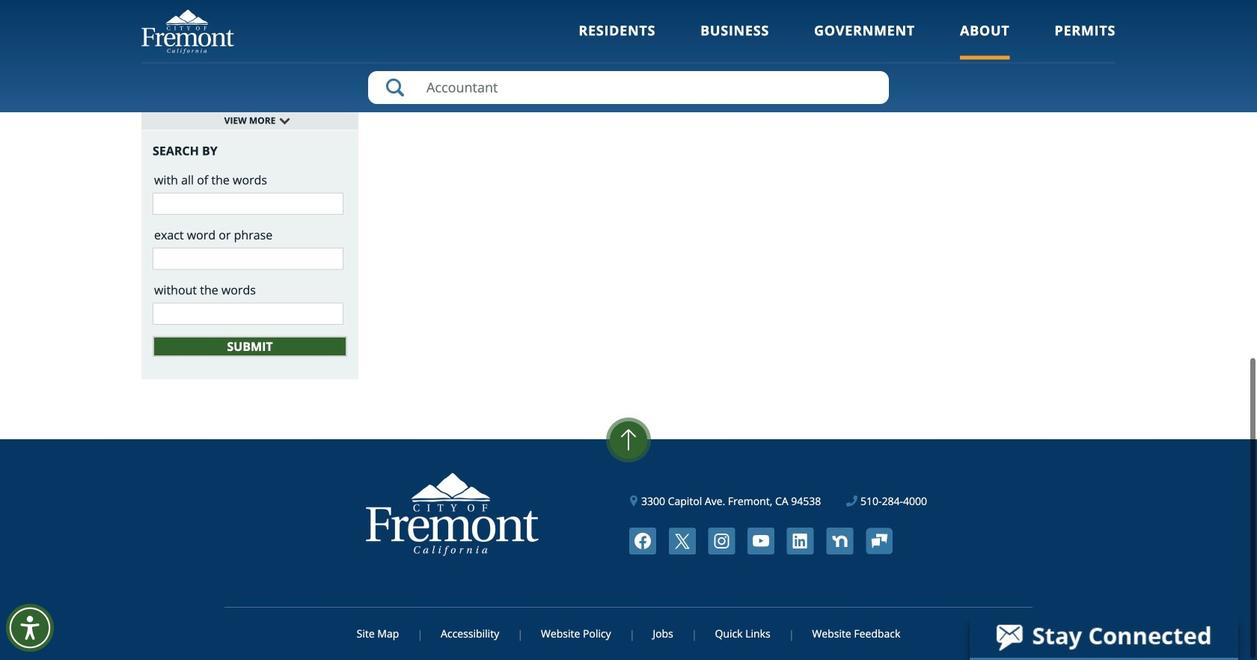 Task type: vqa. For each thing, say whether or not it's contained in the screenshot.
text box
yes



Task type: describe. For each thing, give the bounding box(es) containing it.
footer nd icon image
[[827, 528, 854, 555]]

footer li icon image
[[787, 528, 814, 555]]

Search text field
[[368, 71, 889, 104]]

footer fb icon image
[[630, 528, 657, 555]]

footer my icon image
[[866, 528, 893, 554]]



Task type: locate. For each thing, give the bounding box(es) containing it.
None checkbox
[[153, 0, 162, 7], [153, 19, 162, 29], [153, 41, 162, 50], [153, 62, 162, 72], [153, 0, 162, 7], [153, 19, 162, 29], [153, 41, 162, 50], [153, 62, 162, 72]]

None button
[[153, 336, 347, 357]]

stay connected image
[[970, 616, 1238, 658]]

None text field
[[153, 193, 343, 215], [153, 248, 343, 270], [153, 193, 343, 215], [153, 248, 343, 270]]

None text field
[[153, 303, 343, 325]]

None checkbox
[[153, 84, 162, 94]]

footer yt icon image
[[748, 528, 775, 555]]

footer tw icon image
[[669, 528, 696, 555]]

footer ig icon image
[[709, 528, 735, 555]]



